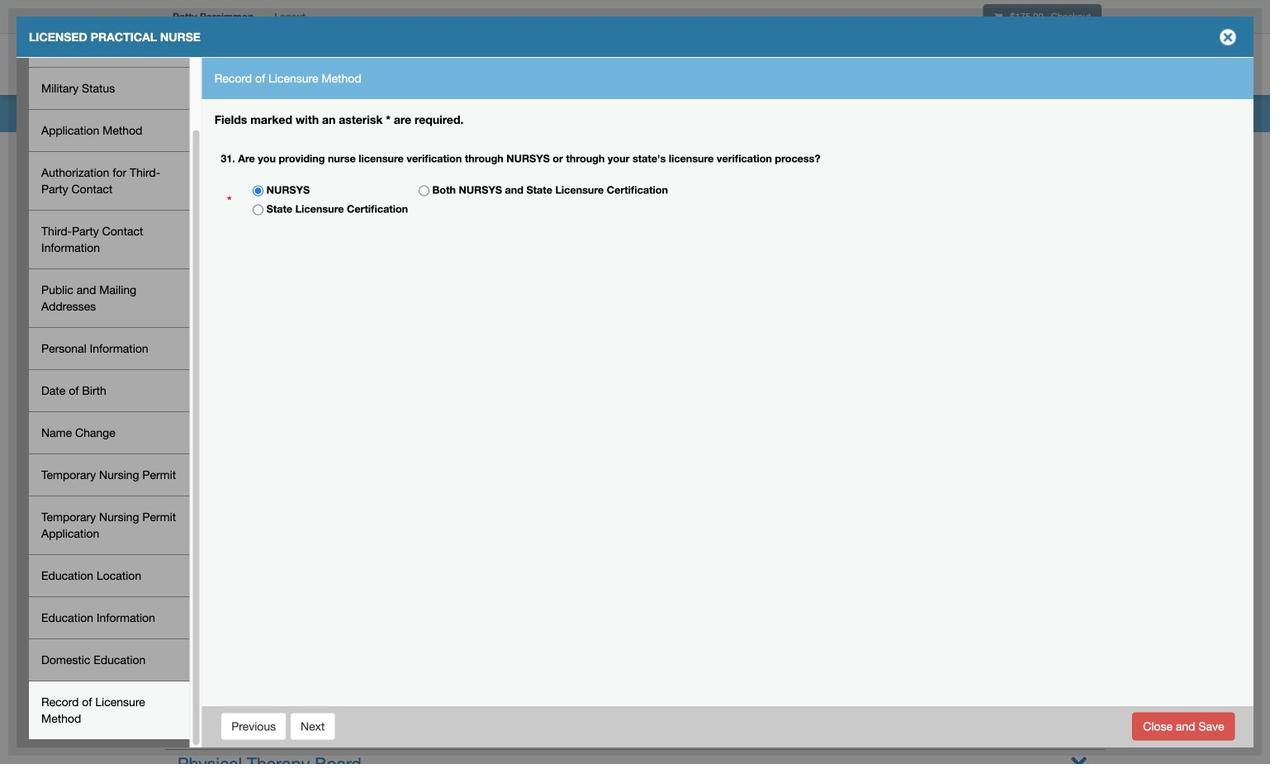 Task type: describe. For each thing, give the bounding box(es) containing it.
chevron down image
[[1071, 697, 1088, 715]]



Task type: vqa. For each thing, say whether or not it's contained in the screenshot.
top college, university, or training school
no



Task type: locate. For each thing, give the bounding box(es) containing it.
shopping cart image
[[995, 12, 1003, 21]]

None radio
[[419, 186, 429, 196]]

close window image
[[1216, 24, 1242, 50]]

chevron down image
[[1071, 752, 1088, 764]]

None radio
[[253, 186, 264, 196], [253, 205, 264, 215], [253, 186, 264, 196], [253, 205, 264, 215]]

illinois department of financial and professional regulation image
[[164, 37, 541, 90]]

None button
[[221, 713, 287, 741], [290, 713, 336, 741], [1133, 713, 1236, 741], [221, 713, 287, 741], [290, 713, 336, 741], [1133, 713, 1236, 741]]



